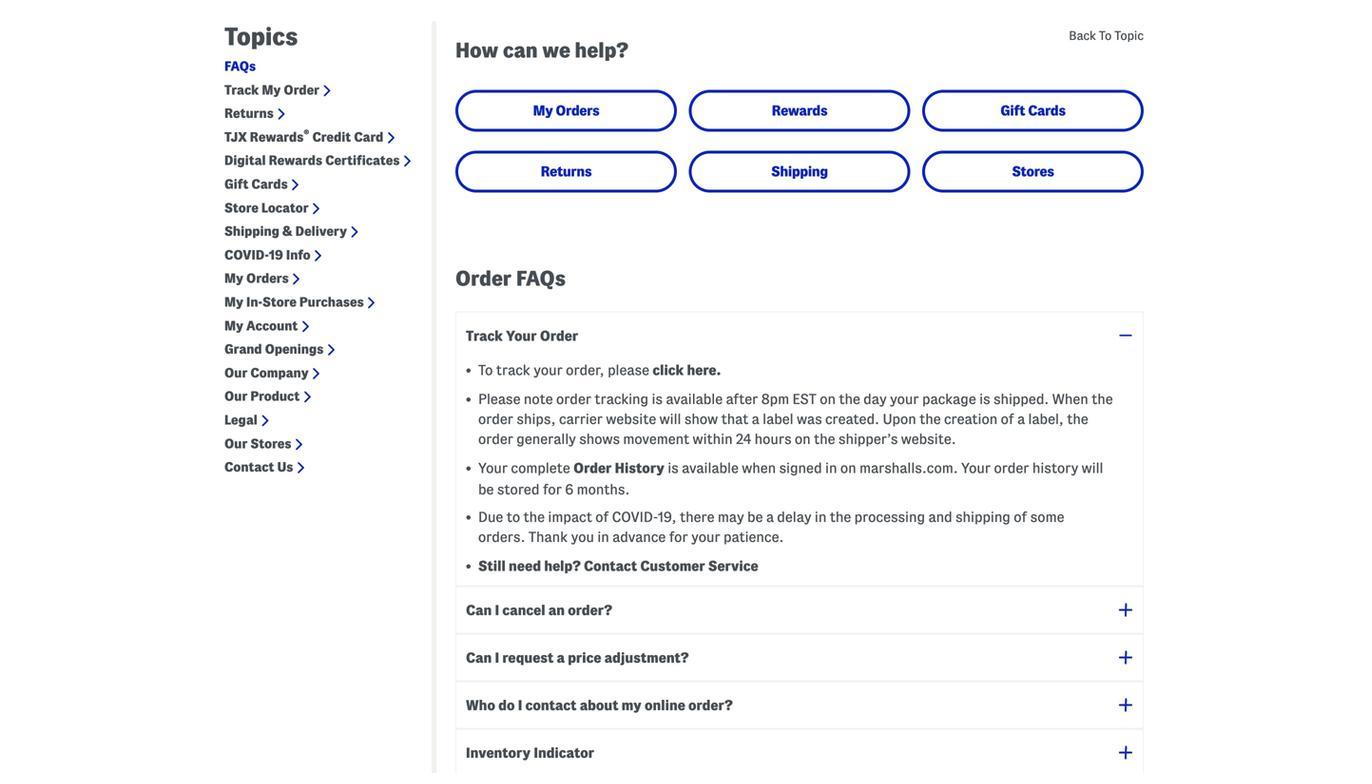 Task type: locate. For each thing, give the bounding box(es) containing it.
to right back
[[1100, 29, 1112, 42]]

movement
[[624, 432, 690, 447]]

contact inside topics faqs track my order returns tjx rewards ® credit card digital rewards certificates gift cards store locator shipping & delivery covid-19 info my orders my in-store purchases my account grand openings our company our product legal our stores contact us
[[225, 460, 274, 474]]

2 vertical spatial i
[[518, 698, 523, 713]]

your down there
[[692, 530, 721, 545]]

2 can from the top
[[466, 650, 492, 666]]

rewards down ®
[[269, 153, 323, 168]]

returns link up tjx
[[225, 106, 274, 122]]

indicator
[[534, 745, 595, 761]]

still
[[479, 559, 506, 574]]

history
[[1033, 461, 1079, 476]]

0 vertical spatial returns
[[225, 106, 274, 120]]

rewards
[[772, 103, 828, 119], [250, 130, 304, 144], [269, 153, 323, 168]]

topic
[[1115, 29, 1144, 42]]

a down shipped.
[[1018, 412, 1026, 427]]

1 vertical spatial to
[[479, 363, 493, 378]]

in inside is available when signed in on marshalls.com. your order history will be stored for 6 months.
[[826, 461, 838, 476]]

0 horizontal spatial gift cards link
[[225, 176, 288, 192]]

on inside is available when signed in on marshalls.com. your order history will be stored for 6 months.
[[841, 461, 857, 476]]

0 horizontal spatial shipping
[[225, 224, 280, 238]]

cancel
[[503, 603, 546, 618]]

0 horizontal spatial covid-
[[225, 248, 269, 262]]

on down 'shipper's'
[[841, 461, 857, 476]]

1 vertical spatial store
[[263, 295, 297, 309]]

faqs down topics on the top left of the page
[[225, 59, 256, 73]]

0 horizontal spatial returns
[[225, 106, 274, 120]]

shipping link
[[689, 151, 911, 193]]

1 vertical spatial be
[[748, 510, 763, 525]]

is right the history
[[668, 461, 679, 476]]

covid-
[[225, 248, 269, 262], [612, 510, 658, 525]]

history
[[615, 461, 665, 476]]

i left the cancel
[[495, 603, 500, 618]]

orders
[[556, 103, 600, 119], [246, 271, 289, 286]]

inventory
[[466, 745, 531, 761]]

my
[[262, 83, 281, 97], [533, 103, 553, 119], [225, 271, 244, 286], [225, 295, 244, 309], [225, 318, 244, 333]]

0 horizontal spatial track
[[225, 83, 259, 97]]

returns
[[225, 106, 274, 120], [541, 164, 592, 180]]

1 horizontal spatial order?
[[689, 698, 733, 713]]

service
[[709, 559, 759, 574]]

will right history
[[1082, 461, 1104, 476]]

faqs inside topics faqs track my order returns tjx rewards ® credit card digital rewards certificates gift cards store locator shipping & delivery covid-19 info my orders my in-store purchases my account grand openings our company our product legal our stores contact us
[[225, 59, 256, 73]]

returns link down my orders
[[456, 151, 677, 193]]

for down 19,
[[669, 530, 688, 545]]

a left price on the left bottom
[[557, 650, 565, 666]]

0 horizontal spatial is
[[652, 392, 663, 407]]

is up creation
[[980, 392, 991, 407]]

returns down my orders
[[541, 164, 592, 180]]

in right you
[[598, 530, 610, 545]]

my left in-
[[225, 295, 244, 309]]

order up order,
[[540, 328, 579, 344]]

0 vertical spatial for
[[543, 482, 562, 498]]

1 vertical spatial track
[[466, 328, 503, 344]]

faqs
[[225, 59, 256, 73], [516, 268, 566, 290]]

0 horizontal spatial for
[[543, 482, 562, 498]]

order?
[[568, 603, 613, 618], [689, 698, 733, 713]]

of down shipped.
[[1001, 412, 1015, 427]]

on down was
[[795, 432, 811, 447]]

2 vertical spatial rewards
[[269, 153, 323, 168]]

your up stored at left
[[479, 461, 508, 476]]

to left track
[[479, 363, 493, 378]]

1 horizontal spatial contact
[[584, 559, 638, 574]]

contact down you
[[584, 559, 638, 574]]

a
[[752, 412, 760, 427], [1018, 412, 1026, 427], [767, 510, 774, 525], [557, 650, 565, 666]]

2 vertical spatial on
[[841, 461, 857, 476]]

request
[[503, 650, 554, 666]]

to
[[1100, 29, 1112, 42], [479, 363, 493, 378]]

order inside is available when signed in on marshalls.com. your order history will be stored for 6 months.
[[995, 461, 1030, 476]]

gift down the digital
[[225, 177, 249, 191]]

be up due
[[479, 482, 494, 498]]

your inside due to the impact of covid-19, there may be a delay in the processing and shipping of some orders. thank you in advance for your patience.
[[692, 530, 721, 545]]

your inside dropdown button
[[506, 328, 537, 344]]

be up patience.
[[748, 510, 763, 525]]

1 horizontal spatial shipping
[[772, 164, 828, 180]]

my down topics on the top left of the page
[[262, 83, 281, 97]]

covid- inside due to the impact of covid-19, there may be a delay in the processing and shipping of some orders. thank you in advance for your patience.
[[612, 510, 658, 525]]

months.
[[577, 482, 630, 498]]

legal
[[225, 413, 258, 427]]

0 horizontal spatial order?
[[568, 603, 613, 618]]

orders down covid-19 info link
[[246, 271, 289, 286]]

will inside is available when signed in on marshalls.com. your order history will be stored for 6 months.
[[1082, 461, 1104, 476]]

available up 'show'
[[666, 392, 723, 407]]

can left the cancel
[[466, 603, 492, 618]]

in right delay
[[815, 510, 827, 525]]

product
[[251, 389, 300, 404]]

2 our from the top
[[225, 389, 248, 404]]

i left request
[[495, 650, 500, 666]]

within
[[693, 432, 733, 447]]

1 vertical spatial can
[[466, 650, 492, 666]]

order? right online
[[689, 698, 733, 713]]

1 vertical spatial covid-
[[612, 510, 658, 525]]

contact
[[526, 698, 577, 713]]

0 vertical spatial my orders link
[[456, 90, 677, 132]]

0 vertical spatial our
[[225, 366, 248, 380]]

can up who
[[466, 650, 492, 666]]

the
[[839, 392, 861, 407], [1092, 392, 1114, 407], [920, 412, 942, 427], [1068, 412, 1089, 427], [814, 432, 836, 447], [524, 510, 545, 525], [830, 510, 852, 525]]

due
[[479, 510, 504, 525]]

my orders link down we
[[456, 90, 677, 132]]

delivery
[[296, 224, 347, 238]]

stores down gift cards
[[1013, 164, 1055, 180]]

of down months.
[[596, 510, 609, 525]]

shipping
[[772, 164, 828, 180], [225, 224, 280, 238]]

gift cards link up stores link
[[923, 90, 1144, 132]]

0 vertical spatial orders
[[556, 103, 600, 119]]

1 horizontal spatial covid-
[[612, 510, 658, 525]]

covid- inside topics faqs track my order returns tjx rewards ® credit card digital rewards certificates gift cards store locator shipping & delivery covid-19 info my orders my in-store purchases my account grand openings our company our product legal our stores contact us
[[225, 248, 269, 262]]

1 vertical spatial our
[[225, 389, 248, 404]]

faqs up track your order at the left top of page
[[516, 268, 566, 290]]

1 can from the top
[[466, 603, 492, 618]]

2 vertical spatial our
[[225, 436, 248, 451]]

1 vertical spatial for
[[669, 530, 688, 545]]

1 horizontal spatial gift cards link
[[923, 90, 1144, 132]]

for left the 6
[[543, 482, 562, 498]]

1 horizontal spatial your
[[692, 530, 721, 545]]

your complete order history
[[479, 461, 665, 476]]

order? right an
[[568, 603, 613, 618]]

1 vertical spatial available
[[682, 461, 739, 476]]

order inside topics faqs track my order returns tjx rewards ® credit card digital rewards certificates gift cards store locator shipping & delivery covid-19 info my orders my in-store purchases my account grand openings our company our product legal our stores contact us
[[284, 83, 320, 97]]

for
[[543, 482, 562, 498], [669, 530, 688, 545]]

the down was
[[814, 432, 836, 447]]

in right signed
[[826, 461, 838, 476]]

1 vertical spatial returns link
[[456, 151, 677, 193]]

digital rewards certificates link
[[225, 153, 400, 169]]

1 horizontal spatial on
[[820, 392, 836, 407]]

0 horizontal spatial will
[[660, 412, 682, 427]]

help?
[[575, 39, 629, 62], [544, 559, 581, 574]]

a right that
[[752, 412, 760, 427]]

grand
[[225, 342, 262, 356]]

1 vertical spatial i
[[495, 650, 500, 666]]

1 vertical spatial faqs
[[516, 268, 566, 290]]

1 vertical spatial help?
[[544, 559, 581, 574]]

will
[[660, 412, 682, 427], [1082, 461, 1104, 476]]

1 horizontal spatial to
[[1100, 29, 1112, 42]]

store up account
[[263, 295, 297, 309]]

faqs link
[[225, 59, 256, 74]]

on right est
[[820, 392, 836, 407]]

the up website.
[[920, 412, 942, 427]]

shipping down 'store locator' link
[[225, 224, 280, 238]]

returns link
[[225, 106, 274, 122], [456, 151, 677, 193]]

cards up 'store locator' link
[[252, 177, 288, 191]]

please
[[608, 363, 650, 378]]

gift cards link
[[923, 90, 1144, 132], [225, 176, 288, 192]]

contact down our stores link
[[225, 460, 274, 474]]

an
[[549, 603, 565, 618]]

shipping down rewards link
[[772, 164, 828, 180]]

0 vertical spatial in
[[826, 461, 838, 476]]

click here. link
[[653, 363, 722, 378]]

1 vertical spatial on
[[795, 432, 811, 447]]

1 vertical spatial my orders link
[[225, 271, 289, 287]]

online
[[645, 698, 686, 713]]

store
[[225, 201, 259, 215], [263, 295, 297, 309]]

our up legal
[[225, 389, 248, 404]]

0 horizontal spatial orders
[[246, 271, 289, 286]]

1 horizontal spatial is
[[668, 461, 679, 476]]

covid- down shipping & delivery link
[[225, 248, 269, 262]]

after
[[726, 392, 759, 407]]

1 vertical spatial gift
[[225, 177, 249, 191]]

2 horizontal spatial on
[[841, 461, 857, 476]]

a left delay
[[767, 510, 774, 525]]

i right do
[[518, 698, 523, 713]]

is available when signed in on marshalls.com. your order history will be stored for 6 months.
[[479, 461, 1104, 498]]

0 horizontal spatial my orders link
[[225, 271, 289, 287]]

complete
[[511, 461, 571, 476]]

is down click
[[652, 392, 663, 407]]

our product link
[[225, 389, 300, 405]]

0 vertical spatial your
[[506, 328, 537, 344]]

i for request
[[495, 650, 500, 666]]

can
[[466, 603, 492, 618], [466, 650, 492, 666]]

help? down thank
[[544, 559, 581, 574]]

1 horizontal spatial be
[[748, 510, 763, 525]]

0 horizontal spatial stores
[[251, 436, 292, 451]]

track your order button
[[456, 312, 1144, 359]]

i for cancel
[[495, 603, 500, 618]]

of
[[1001, 412, 1015, 427], [596, 510, 609, 525], [1014, 510, 1028, 525]]

your up the upon
[[890, 392, 920, 407]]

0 horizontal spatial gift
[[225, 177, 249, 191]]

19,
[[658, 510, 677, 525]]

0 horizontal spatial returns link
[[225, 106, 274, 122]]

1 vertical spatial stores
[[251, 436, 292, 451]]

0 vertical spatial cards
[[1029, 103, 1066, 119]]

shipping inside shipping link
[[772, 164, 828, 180]]

0 horizontal spatial contact
[[225, 460, 274, 474]]

will up movement
[[660, 412, 682, 427]]

signed
[[780, 461, 823, 476]]

track up track
[[466, 328, 503, 344]]

stores inside topics faqs track my order returns tjx rewards ® credit card digital rewards certificates gift cards store locator shipping & delivery covid-19 info my orders my in-store purchases my account grand openings our company our product legal our stores contact us
[[251, 436, 292, 451]]

1 horizontal spatial track
[[466, 328, 503, 344]]

gift up stores link
[[1001, 103, 1026, 119]]

0 vertical spatial gift
[[1001, 103, 1026, 119]]

returns up tjx
[[225, 106, 274, 120]]

cards up stores link
[[1029, 103, 1066, 119]]

faqs for topics
[[225, 59, 256, 73]]

our down legal link
[[225, 436, 248, 451]]

0 vertical spatial contact
[[225, 460, 274, 474]]

2 vertical spatial your
[[692, 530, 721, 545]]

shipper's
[[839, 432, 898, 447]]

shipped.
[[994, 392, 1050, 407]]

your up track
[[506, 328, 537, 344]]

0 horizontal spatial cards
[[252, 177, 288, 191]]

help? right we
[[575, 39, 629, 62]]

&
[[282, 224, 293, 238]]

orders down we
[[556, 103, 600, 119]]

credit
[[312, 130, 351, 144]]

how can we help?
[[456, 39, 629, 62]]

store left locator
[[225, 201, 259, 215]]

we
[[543, 39, 571, 62]]

be inside is available when signed in on marshalls.com. your order history will be stored for 6 months.
[[479, 482, 494, 498]]

1 vertical spatial will
[[1082, 461, 1104, 476]]

stored
[[497, 482, 540, 498]]

order up ®
[[284, 83, 320, 97]]

our down grand
[[225, 366, 248, 380]]

gift cards link up 'store locator' link
[[225, 176, 288, 192]]

note
[[524, 392, 553, 407]]

stores link
[[923, 151, 1144, 193]]

0 horizontal spatial be
[[479, 482, 494, 498]]

0 vertical spatial your
[[534, 363, 563, 378]]

order up months.
[[574, 461, 612, 476]]

our stores link
[[225, 436, 292, 452]]

is
[[652, 392, 663, 407], [980, 392, 991, 407], [668, 461, 679, 476]]

your inside please note order tracking is available after 8pm est on the day your package is shipped. when the order ships, carrier website will show that a label was created. upon the creation of a label, the order generally shows movement within 24 hours on the shipper's website.
[[890, 392, 920, 407]]

rewards up the digital
[[250, 130, 304, 144]]

0 vertical spatial faqs
[[225, 59, 256, 73]]

shows
[[580, 432, 620, 447]]

0 vertical spatial shipping
[[772, 164, 828, 180]]

2 horizontal spatial your
[[890, 392, 920, 407]]

1 vertical spatial shipping
[[225, 224, 280, 238]]

0 vertical spatial be
[[479, 482, 494, 498]]

stores up contact us link
[[251, 436, 292, 451]]

the right when
[[1092, 392, 1114, 407]]

hours
[[755, 432, 792, 447]]

your up the "note"
[[534, 363, 563, 378]]

0 horizontal spatial store
[[225, 201, 259, 215]]

1 horizontal spatial faqs
[[516, 268, 566, 290]]

track your order
[[466, 328, 579, 344]]

in-
[[246, 295, 263, 309]]

1 horizontal spatial will
[[1082, 461, 1104, 476]]

my orders link up in-
[[225, 271, 289, 287]]

1 vertical spatial contact
[[584, 559, 638, 574]]

0 vertical spatial order?
[[568, 603, 613, 618]]

my down "how can we help?"
[[533, 103, 553, 119]]

available down 'within'
[[682, 461, 739, 476]]

the right delay
[[830, 510, 852, 525]]

do
[[499, 698, 515, 713]]

available
[[666, 392, 723, 407], [682, 461, 739, 476]]

1 vertical spatial orders
[[246, 271, 289, 286]]

stores
[[1013, 164, 1055, 180], [251, 436, 292, 451]]

1 horizontal spatial for
[[669, 530, 688, 545]]

0 vertical spatial track
[[225, 83, 259, 97]]

generally
[[517, 432, 576, 447]]

ships, carrier
[[517, 412, 603, 427]]

1 vertical spatial your
[[890, 392, 920, 407]]

orders inside topics faqs track my order returns tjx rewards ® credit card digital rewards certificates gift cards store locator shipping & delivery covid-19 info my orders my in-store purchases my account grand openings our company our product legal our stores contact us
[[246, 271, 289, 286]]

company
[[251, 366, 309, 380]]

track down the 'faqs' link
[[225, 83, 259, 97]]

1 horizontal spatial orders
[[556, 103, 600, 119]]

0 vertical spatial rewards
[[772, 103, 828, 119]]

0 vertical spatial i
[[495, 603, 500, 618]]

rewards up shipping link on the right top
[[772, 103, 828, 119]]

covid- up 'advance'
[[612, 510, 658, 525]]



Task type: vqa. For each thing, say whether or not it's contained in the screenshot.
order in is available when signed in on marshalls.com. Your order history will be stored for 6 months.
yes



Task type: describe. For each thing, give the bounding box(es) containing it.
1 vertical spatial gift cards link
[[225, 176, 288, 192]]

marshalls.com. your
[[860, 461, 991, 476]]

track my order link
[[225, 82, 320, 98]]

0 vertical spatial store
[[225, 201, 259, 215]]

about
[[580, 698, 619, 713]]

a inside due to the impact of covid-19, there may be a delay in the processing and shipping of some orders. thank you in advance for your patience.
[[767, 510, 774, 525]]

of inside please note order tracking is available after 8pm est on the day your package is shipped. when the order ships, carrier website will show that a label was created. upon the creation of a label, the order generally shows movement within 24 hours on the shipper's website.
[[1001, 412, 1015, 427]]

certificates
[[325, 153, 400, 168]]

who do i contact about my online order? button
[[456, 682, 1144, 729]]

was
[[797, 412, 823, 427]]

order,
[[566, 363, 605, 378]]

label
[[763, 412, 794, 427]]

info
[[286, 248, 311, 262]]

®
[[304, 128, 310, 139]]

0 vertical spatial help?
[[575, 39, 629, 62]]

3 our from the top
[[225, 436, 248, 451]]

1 vertical spatial in
[[815, 510, 827, 525]]

advance
[[613, 530, 666, 545]]

my
[[622, 698, 642, 713]]

created.
[[826, 412, 880, 427]]

gift inside topics faqs track my order returns tjx rewards ® credit card digital rewards certificates gift cards store locator shipping & delivery covid-19 info my orders my in-store purchases my account grand openings our company our product legal our stores contact us
[[225, 177, 249, 191]]

1 horizontal spatial my orders link
[[456, 90, 677, 132]]

some
[[1031, 510, 1065, 525]]

my down covid-19 info link
[[225, 271, 244, 286]]

for inside due to the impact of covid-19, there may be a delay in the processing and shipping of some orders. thank you in advance for your patience.
[[669, 530, 688, 545]]

my up grand
[[225, 318, 244, 333]]

6
[[565, 482, 574, 498]]

you
[[571, 530, 595, 545]]

our company link
[[225, 365, 309, 381]]

us
[[277, 460, 293, 474]]

1 horizontal spatial returns link
[[456, 151, 677, 193]]

the right to
[[524, 510, 545, 525]]

cards inside topics faqs track my order returns tjx rewards ® credit card digital rewards certificates gift cards store locator shipping & delivery covid-19 info my orders my in-store purchases my account grand openings our company our product legal our stores contact us
[[252, 177, 288, 191]]

1 vertical spatial your
[[479, 461, 508, 476]]

that
[[722, 412, 749, 427]]

day
[[864, 392, 887, 407]]

how
[[456, 39, 499, 62]]

my account link
[[225, 318, 298, 334]]

for inside is available when signed in on marshalls.com. your order history will be stored for 6 months.
[[543, 482, 562, 498]]

due to the impact of covid-19, there may be a delay in the processing and shipping of some orders. thank you in advance for your patience.
[[479, 510, 1065, 545]]

back
[[1070, 29, 1097, 42]]

covid-19 info link
[[225, 247, 311, 263]]

1 horizontal spatial cards
[[1029, 103, 1066, 119]]

0 vertical spatial returns link
[[225, 106, 274, 122]]

contact us link
[[225, 460, 293, 476]]

8pm
[[762, 392, 790, 407]]

shipping & delivery link
[[225, 224, 347, 240]]

1 horizontal spatial stores
[[1013, 164, 1055, 180]]

my orders
[[533, 103, 600, 119]]

label,
[[1029, 412, 1064, 427]]

tjx
[[225, 130, 247, 144]]

openings
[[265, 342, 324, 356]]

track inside topics faqs track my order returns tjx rewards ® credit card digital rewards certificates gift cards store locator shipping & delivery covid-19 info my orders my in-store purchases my account grand openings our company our product legal our stores contact us
[[225, 83, 259, 97]]

contact customer service link
[[584, 559, 759, 574]]

can i request a price adjustment?
[[466, 650, 689, 666]]

is inside is available when signed in on marshalls.com. your order history will be stored for 6 months.
[[668, 461, 679, 476]]

track inside dropdown button
[[466, 328, 503, 344]]

0 horizontal spatial your
[[534, 363, 563, 378]]

inventory indicator button
[[456, 729, 1144, 773]]

still need help? contact customer service
[[479, 559, 759, 574]]

when
[[742, 461, 776, 476]]

0 vertical spatial on
[[820, 392, 836, 407]]

digital
[[225, 153, 266, 168]]

can i cancel an order?
[[466, 603, 613, 618]]

to track your order, please click here.
[[479, 363, 722, 378]]

1 horizontal spatial gift
[[1001, 103, 1026, 119]]

impact
[[548, 510, 593, 525]]

est
[[793, 392, 817, 407]]

order faqs
[[456, 268, 566, 290]]

0 horizontal spatial to
[[479, 363, 493, 378]]

available inside please note order tracking is available after 8pm est on the day your package is shipped. when the order ships, carrier website will show that a label was created. upon the creation of a label, the order generally shows movement within 24 hours on the shipper's website.
[[666, 392, 723, 407]]

of left some
[[1014, 510, 1028, 525]]

package
[[923, 392, 977, 407]]

store locator link
[[225, 200, 309, 216]]

website
[[606, 412, 657, 427]]

2 horizontal spatial is
[[980, 392, 991, 407]]

will inside please note order tracking is available after 8pm est on the day your package is shipped. when the order ships, carrier website will show that a label was created. upon the creation of a label, the order generally shows movement within 24 hours on the shipper's website.
[[660, 412, 682, 427]]

1 our from the top
[[225, 366, 248, 380]]

topics
[[225, 23, 298, 50]]

back to topic
[[1070, 29, 1144, 42]]

1 horizontal spatial store
[[263, 295, 297, 309]]

available inside is available when signed in on marshalls.com. your order history will be stored for 6 months.
[[682, 461, 739, 476]]

website.
[[902, 432, 957, 447]]

to
[[507, 510, 521, 525]]

shipping inside topics faqs track my order returns tjx rewards ® credit card digital rewards certificates gift cards store locator shipping & delivery covid-19 info my orders my in-store purchases my account grand openings our company our product legal our stores contact us
[[225, 224, 280, 238]]

1 vertical spatial rewards
[[250, 130, 304, 144]]

can for can i request a price adjustment?
[[466, 650, 492, 666]]

the down when
[[1068, 412, 1089, 427]]

24
[[736, 432, 752, 447]]

a inside dropdown button
[[557, 650, 565, 666]]

please
[[479, 392, 521, 407]]

thank
[[529, 530, 568, 545]]

returns inside topics faqs track my order returns tjx rewards ® credit card digital rewards certificates gift cards store locator shipping & delivery covid-19 info my orders my in-store purchases my account grand openings our company our product legal our stores contact us
[[225, 106, 274, 120]]

account
[[246, 318, 298, 333]]

topics faqs track my order returns tjx rewards ® credit card digital rewards certificates gift cards store locator shipping & delivery covid-19 info my orders my in-store purchases my account grand openings our company our product legal our stores contact us
[[225, 23, 400, 474]]

inventory indicator
[[466, 745, 595, 761]]

gift cards
[[1001, 103, 1066, 119]]

card
[[354, 130, 384, 144]]

be inside due to the impact of covid-19, there may be a delay in the processing and shipping of some orders. thank you in advance for your patience.
[[748, 510, 763, 525]]

0 vertical spatial to
[[1100, 29, 1112, 42]]

grand openings link
[[225, 342, 324, 358]]

please note order tracking is available after 8pm est on the day your package is shipped. when the order ships, carrier website will show that a label was created. upon the creation of a label, the order generally shows movement within 24 hours on the shipper's website.
[[479, 392, 1114, 447]]

faqs for order
[[516, 268, 566, 290]]

19
[[269, 248, 283, 262]]

1 vertical spatial returns
[[541, 164, 592, 180]]

price
[[568, 650, 602, 666]]

the up created.
[[839, 392, 861, 407]]

may
[[718, 510, 745, 525]]

need
[[509, 559, 541, 574]]

shipping
[[956, 510, 1011, 525]]

can for can i cancel an order?
[[466, 603, 492, 618]]

2 vertical spatial in
[[598, 530, 610, 545]]

and
[[929, 510, 953, 525]]

back to topic link
[[1070, 29, 1144, 42]]

order inside dropdown button
[[540, 328, 579, 344]]

my in-store purchases link
[[225, 294, 364, 310]]

order up track your order at the left top of page
[[456, 268, 512, 290]]

locator
[[262, 201, 309, 215]]

0 horizontal spatial on
[[795, 432, 811, 447]]

purchases
[[300, 295, 364, 309]]

can
[[503, 39, 538, 62]]

legal link
[[225, 412, 258, 428]]

rewards link
[[689, 90, 911, 132]]

1 vertical spatial order?
[[689, 698, 733, 713]]



